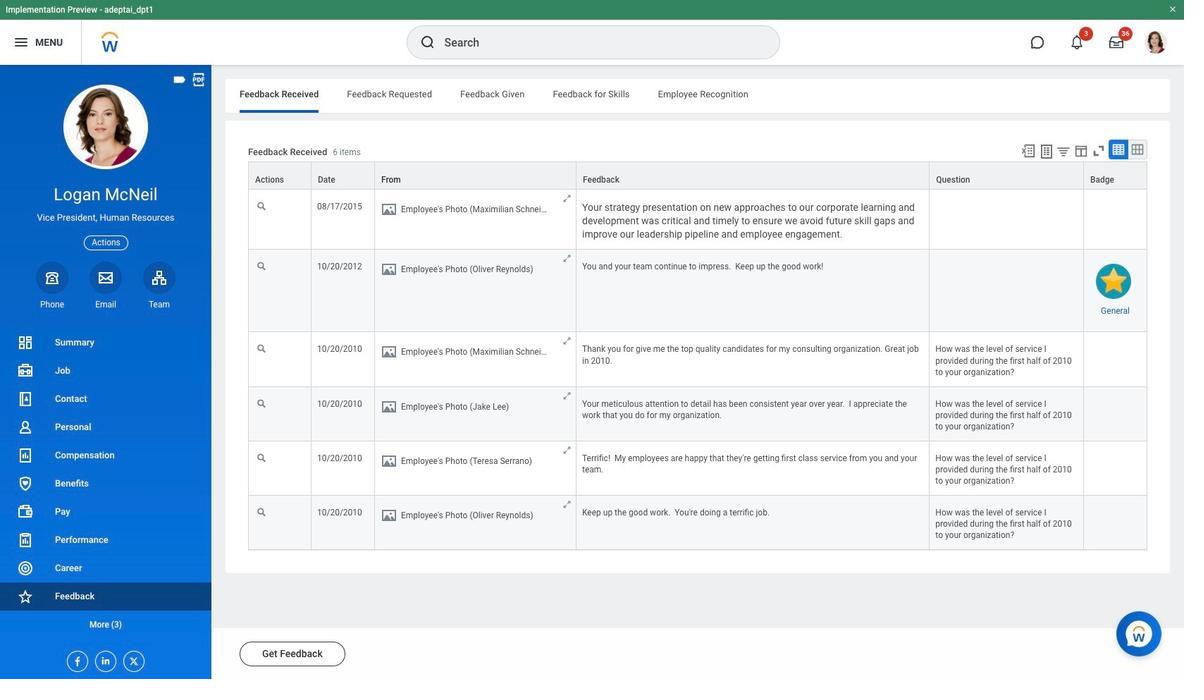 Task type: vqa. For each thing, say whether or not it's contained in the screenshot.
The Benefits icon
yes



Task type: locate. For each thing, give the bounding box(es) containing it.
export to excel image
[[1021, 143, 1037, 159]]

2 row from the top
[[248, 190, 1148, 250]]

feedback image
[[17, 588, 34, 605]]

3 image image from the top
[[381, 344, 398, 361]]

6 row from the top
[[248, 441, 1148, 496]]

mail image
[[97, 269, 114, 286]]

image image for fourth row from the top
[[381, 344, 398, 361]]

career image
[[17, 560, 34, 577]]

job image
[[17, 362, 34, 379]]

table image
[[1112, 142, 1126, 157]]

select to filter grid data image
[[1056, 144, 1072, 159]]

image image for 3rd row from the bottom
[[381, 398, 398, 415]]

image image
[[381, 201, 398, 218], [381, 261, 398, 278], [381, 344, 398, 361], [381, 398, 398, 415], [381, 453, 398, 470], [381, 507, 398, 524]]

navigation pane region
[[0, 65, 212, 679]]

6 image image from the top
[[381, 507, 398, 524]]

3 row from the top
[[248, 250, 1148, 332]]

pay image
[[17, 503, 34, 520]]

banner
[[0, 0, 1185, 65]]

list
[[0, 329, 212, 639]]

image image for first row from the bottom of the page
[[381, 507, 398, 524]]

cell
[[375, 190, 577, 250], [930, 190, 1084, 250], [1084, 190, 1148, 250], [375, 250, 577, 332], [930, 250, 1084, 332], [1084, 332, 1148, 387], [1084, 387, 1148, 441], [1084, 441, 1148, 496], [1084, 496, 1148, 550]]

team logan mcneil element
[[143, 299, 176, 310]]

column header
[[248, 162, 312, 190], [312, 162, 375, 190]]

facebook image
[[68, 652, 83, 667]]

4 image image from the top
[[381, 398, 398, 415]]

close environment banner image
[[1169, 5, 1178, 13]]

x image
[[124, 652, 140, 667]]

email logan mcneil element
[[90, 299, 122, 310]]

profile logan mcneil image
[[1145, 31, 1168, 56]]

notifications large image
[[1070, 35, 1085, 49]]

export to worksheets image
[[1039, 143, 1056, 160]]

inbox large image
[[1110, 35, 1124, 49]]

phone image
[[42, 269, 62, 286]]

badge image
[[1097, 264, 1132, 299]]

contact image
[[17, 391, 34, 408]]

row
[[248, 162, 1148, 190], [248, 190, 1148, 250], [248, 250, 1148, 332], [248, 332, 1148, 387], [248, 387, 1148, 441], [248, 441, 1148, 496], [248, 496, 1148, 550]]

summary image
[[17, 334, 34, 351]]

4 row from the top
[[248, 332, 1148, 387]]

5 image image from the top
[[381, 453, 398, 470]]

tab list
[[226, 79, 1171, 113]]

grow image
[[562, 193, 573, 204]]

view team image
[[151, 269, 168, 286]]

1 column header from the left
[[248, 162, 312, 190]]

linkedin image
[[96, 652, 111, 666]]

toolbar
[[1015, 140, 1148, 162]]



Task type: describe. For each thing, give the bounding box(es) containing it.
phone logan mcneil element
[[36, 299, 68, 310]]

7 row from the top
[[248, 496, 1148, 550]]

2 column header from the left
[[312, 162, 375, 190]]

fullscreen image
[[1092, 143, 1107, 159]]

personal image
[[17, 419, 34, 436]]

1 row from the top
[[248, 162, 1148, 190]]

grow image
[[562, 253, 573, 264]]

1 image image from the top
[[381, 201, 398, 218]]

click to view/edit grid preferences image
[[1074, 143, 1089, 159]]

5 row from the top
[[248, 387, 1148, 441]]

performance image
[[17, 532, 34, 549]]

compensation image
[[17, 447, 34, 464]]

image image for 6th row
[[381, 453, 398, 470]]

search image
[[419, 34, 436, 51]]

2 image image from the top
[[381, 261, 398, 278]]

view printable version (pdf) image
[[191, 72, 207, 87]]

benefits image
[[17, 475, 34, 492]]

justify image
[[13, 34, 30, 51]]

expand table image
[[1131, 142, 1145, 157]]

Search Workday  search field
[[445, 27, 751, 58]]

tag image
[[172, 72, 188, 87]]



